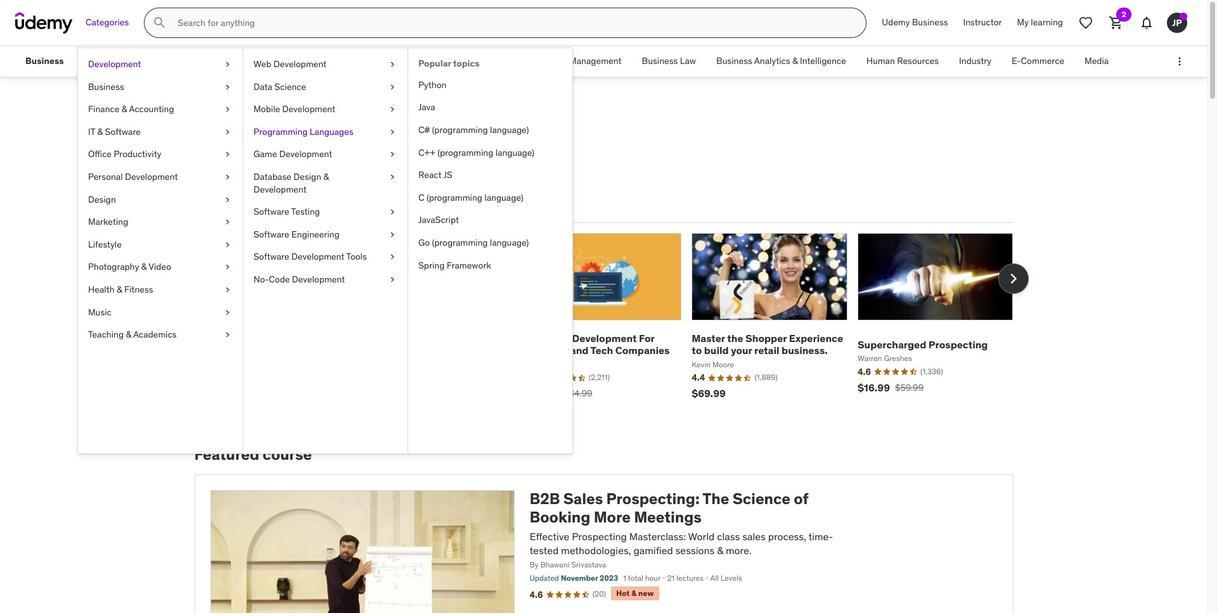 Task type: locate. For each thing, give the bounding box(es) containing it.
lifestyle link
[[78, 234, 243, 256]]

your
[[731, 344, 752, 357]]

programming languages element
[[408, 48, 573, 454]]

(programming up c++ (programming language)
[[432, 124, 488, 136]]

& right hot
[[632, 589, 637, 599]]

& for hot & new
[[632, 589, 637, 599]]

(programming down c# (programming language) at the left
[[438, 147, 493, 158]]

(programming inside c (programming language) link
[[427, 192, 482, 203]]

intelligence
[[800, 55, 846, 67]]

0 horizontal spatial prospecting
[[572, 530, 627, 543]]

carousel element
[[194, 233, 1029, 416]]

course
[[263, 445, 312, 465]]

software up software engineering
[[254, 206, 289, 218]]

management right the project
[[569, 55, 622, 67]]

shopper
[[746, 332, 787, 345]]

to left build
[[692, 344, 702, 357]]

get
[[275, 162, 300, 181]]

jp
[[1173, 17, 1182, 28]]

1 vertical spatial sales
[[564, 490, 603, 509]]

0 horizontal spatial design
[[88, 194, 116, 205]]

business link
[[15, 46, 74, 77], [78, 76, 243, 98]]

development for web development
[[274, 58, 327, 70]]

software development tools
[[254, 251, 367, 263]]

0 vertical spatial science
[[275, 81, 306, 92]]

prospecting inside b2b sales prospecting: the science of booking more meetings effective prospecting masterclass: world class sales process, time- tested methodologies, gamified sessions & more. by bhawani srivastava
[[572, 530, 627, 543]]

database design & development link
[[243, 166, 408, 201]]

no-code development link
[[243, 269, 408, 291]]

xsmall image inside data science link
[[387, 81, 398, 93]]

0 horizontal spatial business link
[[15, 46, 74, 77]]

business analytics & intelligence
[[716, 55, 846, 67]]

business law
[[642, 55, 696, 67]]

language) down react js link
[[485, 192, 524, 203]]

xsmall image inside business link
[[223, 81, 233, 93]]

& down class
[[717, 545, 723, 557]]

started
[[332, 162, 385, 181]]

xsmall image for photography & video
[[223, 261, 233, 274]]

popular
[[223, 200, 261, 213]]

xsmall image inside personal development link
[[223, 171, 233, 184]]

2 management from the left
[[569, 55, 622, 67]]

(20)
[[593, 590, 606, 599]]

data science link
[[243, 76, 408, 98]]

& right teaching
[[126, 329, 131, 341]]

software for software engineering
[[254, 229, 289, 240]]

science down web development
[[275, 81, 306, 92]]

languages
[[310, 126, 353, 137]]

hot & new
[[616, 589, 654, 599]]

xsmall image for software testing
[[387, 206, 398, 219]]

masterclass:
[[629, 530, 686, 543]]

language)
[[490, 124, 529, 136], [496, 147, 535, 158], [485, 192, 524, 203], [490, 237, 529, 249]]

mobile development
[[254, 103, 335, 115]]

fitness
[[124, 284, 153, 295]]

gamified
[[634, 545, 673, 557]]

b2b sales prospecting: the science of booking more meetings effective prospecting masterclass: world class sales process, time- tested methodologies, gamified sessions & more. by bhawani srivastava
[[530, 490, 833, 570]]

november
[[561, 574, 598, 583]]

0 horizontal spatial to
[[257, 162, 272, 181]]

music link
[[78, 302, 243, 324]]

language) down c# (programming language) "link" at left
[[496, 147, 535, 158]]

to down the 'game'
[[257, 162, 272, 181]]

0 vertical spatial design
[[294, 171, 321, 183]]

xsmall image for business
[[223, 81, 233, 93]]

1 horizontal spatial to
[[692, 344, 702, 357]]

supercharged prospecting link
[[858, 338, 988, 351]]

& inside b2b sales prospecting: the science of booking more meetings effective prospecting masterclass: world class sales process, time- tested methodologies, gamified sessions & more. by bhawani srivastava
[[717, 545, 723, 557]]

xsmall image for mobile development
[[387, 103, 398, 116]]

1 total hour
[[623, 574, 661, 583]]

the
[[703, 490, 729, 509]]

analytics
[[754, 55, 790, 67]]

language) for c# (programming language)
[[490, 124, 529, 136]]

meetings
[[634, 508, 702, 527]]

and
[[571, 344, 589, 357]]

xsmall image inside office productivity link
[[223, 149, 233, 161]]

by
[[530, 561, 539, 570]]

academics
[[133, 329, 177, 341]]

featured course
[[194, 445, 312, 465]]

business development for startups and tech companies link
[[526, 332, 670, 357]]

21 lectures
[[667, 574, 704, 583]]

video
[[149, 261, 171, 273]]

business link down udemy image
[[15, 46, 74, 77]]

development inside database design & development
[[254, 184, 307, 195]]

startups
[[526, 344, 568, 357]]

prospecting inside carousel element
[[929, 338, 988, 351]]

it
[[88, 126, 95, 137]]

software
[[105, 126, 141, 137], [254, 206, 289, 218], [254, 229, 289, 240], [254, 251, 289, 263]]

sales inside b2b sales prospecting: the science of booking more meetings effective prospecting masterclass: world class sales process, time- tested methodologies, gamified sessions & more. by bhawani srivastava
[[564, 490, 603, 509]]

design link
[[78, 189, 243, 211]]

all levels
[[710, 574, 742, 583]]

industry link
[[949, 46, 1002, 77]]

javascript
[[418, 215, 459, 226]]

updated
[[530, 574, 559, 583]]

0 horizontal spatial management
[[268, 55, 320, 67]]

(programming up spring framework
[[432, 237, 488, 249]]

xsmall image inside music link
[[223, 307, 233, 319]]

js
[[443, 169, 452, 181]]

xsmall image inside software development tools "link"
[[387, 251, 398, 264]]

time-
[[809, 530, 833, 543]]

(programming for c#
[[432, 124, 488, 136]]

supercharged
[[858, 338, 927, 351]]

language) for c (programming language)
[[485, 192, 524, 203]]

xsmall image for software engineering
[[387, 229, 398, 241]]

xsmall image inside it & software link
[[223, 126, 233, 138]]

language) inside "link"
[[490, 124, 529, 136]]

(programming inside go (programming language) link
[[432, 237, 488, 249]]

xsmall image inside database design & development link
[[387, 171, 398, 184]]

xsmall image inside programming languages link
[[387, 126, 398, 138]]

xsmall image inside teaching & academics "link"
[[223, 329, 233, 342]]

my learning link
[[1010, 8, 1071, 38]]

to inside master the shopper experience to build your retail business.
[[692, 344, 702, 357]]

xsmall image for game development
[[387, 149, 398, 161]]

1 horizontal spatial science
[[733, 490, 791, 509]]

communication link
[[175, 46, 258, 77]]

& left video
[[141, 261, 147, 273]]

xsmall image
[[387, 58, 398, 71], [223, 81, 233, 93], [387, 81, 398, 93], [387, 103, 398, 116], [223, 126, 233, 138], [223, 149, 233, 161], [387, 149, 398, 161], [223, 171, 233, 184], [387, 171, 398, 184], [387, 229, 398, 241], [223, 239, 233, 251], [387, 274, 398, 286], [223, 307, 233, 319], [223, 329, 233, 342]]

0 vertical spatial to
[[257, 162, 272, 181]]

& for teaching & academics
[[126, 329, 131, 341]]

marketing
[[88, 216, 128, 228]]

xsmall image inside software engineering link
[[387, 229, 398, 241]]

xsmall image inside the health & fitness link
[[223, 284, 233, 296]]

media link
[[1075, 46, 1119, 77]]

language) down java link
[[490, 124, 529, 136]]

tech
[[591, 344, 613, 357]]

science inside data science link
[[275, 81, 306, 92]]

for
[[639, 332, 655, 345]]

software down the software testing at the left of the page
[[254, 229, 289, 240]]

& down the game development link
[[324, 171, 329, 183]]

business left arrow pointing to subcategory menu links icon
[[25, 55, 64, 67]]

development for mobile development
[[282, 103, 335, 115]]

personal development
[[88, 171, 178, 183]]

submit search image
[[152, 15, 168, 30]]

0 horizontal spatial science
[[275, 81, 306, 92]]

game
[[254, 149, 277, 160]]

xsmall image inside finance & accounting link
[[223, 103, 233, 116]]

methodologies,
[[561, 545, 631, 557]]

language) down javascript link
[[490, 237, 529, 249]]

sales right b2b
[[564, 490, 603, 509]]

xsmall image for software development tools
[[387, 251, 398, 264]]

it & software
[[88, 126, 141, 137]]

& for it & software
[[97, 126, 103, 137]]

development for personal development
[[125, 171, 178, 183]]

development for game development
[[279, 149, 332, 160]]

operations
[[475, 55, 518, 67]]

e-commerce
[[1012, 55, 1065, 67]]

xsmall image inside no-code development link
[[387, 274, 398, 286]]

(programming down js
[[427, 192, 482, 203]]

1 vertical spatial courses
[[194, 162, 254, 181]]

spring framework link
[[408, 255, 573, 277]]

most
[[197, 200, 221, 213]]

xsmall image inside development link
[[223, 58, 233, 71]]

management up data science
[[268, 55, 320, 67]]

commerce
[[1021, 55, 1065, 67]]

software up office productivity
[[105, 126, 141, 137]]

web development link
[[243, 53, 408, 76]]

& right finance
[[122, 103, 127, 115]]

development inside "link"
[[292, 251, 345, 263]]

1 vertical spatial science
[[733, 490, 791, 509]]

xsmall image inside 'marketing' link
[[223, 216, 233, 229]]

1 horizontal spatial design
[[294, 171, 321, 183]]

0 vertical spatial sales
[[194, 107, 248, 133]]

teaching & academics
[[88, 329, 177, 341]]

wishlist image
[[1079, 15, 1094, 30]]

& inside "link"
[[126, 329, 131, 341]]

more subcategory menu links image
[[1174, 55, 1186, 68]]

software testing
[[254, 206, 320, 218]]

business.
[[782, 344, 828, 357]]

xsmall image
[[223, 58, 233, 71], [223, 103, 233, 116], [387, 126, 398, 138], [223, 194, 233, 206], [387, 206, 398, 219], [223, 216, 233, 229], [387, 251, 398, 264], [223, 261, 233, 274], [223, 284, 233, 296]]

c++
[[418, 147, 436, 158]]

project
[[539, 55, 567, 67]]

1 horizontal spatial management
[[569, 55, 622, 67]]

business left popular
[[382, 55, 418, 67]]

experience
[[789, 332, 843, 345]]

xsmall image for personal development
[[223, 171, 233, 184]]

xsmall image inside web development link
[[387, 58, 398, 71]]

(programming inside c++ (programming language) link
[[438, 147, 493, 158]]

xsmall image inside photography & video link
[[223, 261, 233, 274]]

b2b
[[530, 490, 560, 509]]

xsmall image for marketing
[[223, 216, 233, 229]]

finance & accounting
[[88, 103, 174, 115]]

& for photography & video
[[141, 261, 147, 273]]

xsmall image inside lifestyle link
[[223, 239, 233, 251]]

1 horizontal spatial prospecting
[[929, 338, 988, 351]]

science up the sales
[[733, 490, 791, 509]]

xsmall image inside software testing link
[[387, 206, 398, 219]]

xsmall image inside mobile development link
[[387, 103, 398, 116]]

business left law
[[642, 55, 678, 67]]

(programming inside c# (programming language) "link"
[[432, 124, 488, 136]]

sales left 'mobile'
[[194, 107, 248, 133]]

& right it
[[97, 126, 103, 137]]

1 horizontal spatial sales
[[564, 490, 603, 509]]

1
[[623, 574, 626, 583]]

1 vertical spatial to
[[692, 344, 702, 357]]

go (programming language)
[[418, 237, 529, 249]]

software up code
[[254, 251, 289, 263]]

0 vertical spatial prospecting
[[929, 338, 988, 351]]

business left and at bottom left
[[526, 332, 570, 345]]

development inside 'business development for startups and tech companies'
[[572, 332, 637, 345]]

business link up accounting
[[78, 76, 243, 98]]

software engineering
[[254, 229, 340, 240]]

xsmall image inside the game development link
[[387, 149, 398, 161]]

jp link
[[1162, 8, 1193, 38]]

1 vertical spatial prospecting
[[572, 530, 627, 543]]

software inside "link"
[[254, 251, 289, 263]]

business up finance
[[88, 81, 124, 92]]

xsmall image inside design link
[[223, 194, 233, 206]]

process,
[[768, 530, 806, 543]]

updated november 2023
[[530, 574, 618, 583]]

& right health
[[117, 284, 122, 295]]



Task type: vqa. For each thing, say whether or not it's contained in the screenshot.
Trending
yes



Task type: describe. For each thing, give the bounding box(es) containing it.
new
[[639, 589, 654, 599]]

xsmall image for data science
[[387, 81, 398, 93]]

total
[[628, 574, 643, 583]]

teaching
[[88, 329, 124, 341]]

retail
[[755, 344, 780, 357]]

human
[[867, 55, 895, 67]]

management link
[[258, 46, 330, 77]]

xsmall image for health & fitness
[[223, 284, 233, 296]]

xsmall image for no-code development
[[387, 274, 398, 286]]

business development for startups and tech companies
[[526, 332, 670, 357]]

(programming for go
[[432, 237, 488, 249]]

my
[[1017, 17, 1029, 28]]

business strategy
[[382, 55, 454, 67]]

development for business development for startups and tech companies
[[572, 332, 637, 345]]

you have alerts image
[[1180, 13, 1188, 20]]

bhawani
[[540, 561, 570, 570]]

featured
[[194, 445, 259, 465]]

engineering
[[292, 229, 340, 240]]

xsmall image for programming languages
[[387, 126, 398, 138]]

database design & development
[[254, 171, 329, 195]]

xsmall image for teaching & academics
[[223, 329, 233, 342]]

xsmall image for development
[[223, 58, 233, 71]]

& right analytics
[[793, 55, 798, 67]]

business law link
[[632, 46, 706, 77]]

lectures
[[677, 574, 704, 583]]

sessions
[[676, 545, 715, 557]]

master
[[692, 332, 725, 345]]

language) for go (programming language)
[[490, 237, 529, 249]]

Search for anything text field
[[175, 12, 851, 34]]

xsmall image for music
[[223, 307, 233, 319]]

xsmall image for lifestyle
[[223, 239, 233, 251]]

business inside 'business development for startups and tech companies'
[[526, 332, 570, 345]]

build
[[704, 344, 729, 357]]

hot
[[616, 589, 630, 599]]

popular
[[418, 58, 451, 69]]

finance & accounting link
[[78, 98, 243, 121]]

health & fitness link
[[78, 279, 243, 302]]

python
[[418, 79, 447, 91]]

go (programming language) link
[[408, 232, 573, 255]]

photography
[[88, 261, 139, 273]]

xsmall image for database design & development
[[387, 171, 398, 184]]

0 vertical spatial courses
[[252, 107, 334, 133]]

health
[[88, 284, 114, 295]]

(programming for c++
[[438, 147, 493, 158]]

trending button
[[273, 191, 321, 222]]

react js
[[418, 169, 452, 181]]

java link
[[408, 97, 573, 119]]

marketing link
[[78, 211, 243, 234]]

c (programming language)
[[418, 192, 524, 203]]

& for finance & accounting
[[122, 103, 127, 115]]

spring framework
[[418, 260, 491, 271]]

photography & video link
[[78, 256, 243, 279]]

business left analytics
[[716, 55, 752, 67]]

business analytics & intelligence link
[[706, 46, 856, 77]]

business strategy link
[[372, 46, 464, 77]]

business right udemy
[[912, 17, 948, 28]]

strategy
[[421, 55, 454, 67]]

c# (programming language) link
[[408, 119, 573, 142]]

entrepreneurship link
[[85, 46, 175, 77]]

e-commerce link
[[1002, 46, 1075, 77]]

& inside database design & development
[[324, 171, 329, 183]]

software for software testing
[[254, 206, 289, 218]]

science inside b2b sales prospecting: the science of booking more meetings effective prospecting masterclass: world class sales process, time- tested methodologies, gamified sessions & more. by bhawani srivastava
[[733, 490, 791, 509]]

xsmall image for finance & accounting
[[223, 103, 233, 116]]

react
[[418, 169, 442, 181]]

xsmall image for web development
[[387, 58, 398, 71]]

xsmall image for office productivity
[[223, 149, 233, 161]]

0 horizontal spatial sales
[[194, 107, 248, 133]]

human resources
[[867, 55, 939, 67]]

1 horizontal spatial business link
[[78, 76, 243, 98]]

udemy image
[[15, 12, 73, 34]]

design inside database design & development
[[294, 171, 321, 183]]

instructor link
[[956, 8, 1010, 38]]

of
[[794, 490, 809, 509]]

testing
[[291, 206, 320, 218]]

categories
[[86, 17, 129, 28]]

music
[[88, 307, 111, 318]]

spring
[[418, 260, 445, 271]]

& for health & fitness
[[117, 284, 122, 295]]

(programming for c
[[427, 192, 482, 203]]

software for software development tools
[[254, 251, 289, 263]]

code
[[269, 274, 290, 285]]

communication
[[185, 55, 248, 67]]

mobile development link
[[243, 98, 408, 121]]

productivity
[[114, 149, 161, 160]]

topics
[[453, 58, 480, 69]]

development link
[[78, 53, 243, 76]]

python link
[[408, 74, 573, 97]]

xsmall image for design
[[223, 194, 233, 206]]

e-
[[1012, 55, 1021, 67]]

law
[[680, 55, 696, 67]]

master the shopper experience to build your retail business. link
[[692, 332, 843, 357]]

development for software development tools
[[292, 251, 345, 263]]

javascript link
[[408, 209, 573, 232]]

it & software link
[[78, 121, 243, 144]]

mobile
[[254, 103, 280, 115]]

software engineering link
[[243, 224, 408, 246]]

game development link
[[243, 144, 408, 166]]

language) for c++ (programming language)
[[496, 147, 535, 158]]

office productivity
[[88, 149, 161, 160]]

office
[[88, 149, 112, 160]]

react js link
[[408, 164, 573, 187]]

shopping cart with 2 items image
[[1109, 15, 1124, 30]]

xsmall image for it & software
[[223, 126, 233, 138]]

1 management from the left
[[268, 55, 320, 67]]

most popular button
[[194, 191, 263, 222]]

human resources link
[[856, 46, 949, 77]]

udemy
[[882, 17, 910, 28]]

trending
[[276, 200, 319, 213]]

arrow pointing to subcategory menu links image
[[74, 46, 85, 77]]

categories button
[[78, 8, 137, 38]]

next image
[[1003, 269, 1024, 289]]

programming languages link
[[243, 121, 408, 144]]

levels
[[721, 574, 742, 583]]

entrepreneurship
[[95, 55, 165, 67]]

popular topics
[[418, 58, 480, 69]]

1 vertical spatial design
[[88, 194, 116, 205]]

notifications image
[[1139, 15, 1155, 30]]



